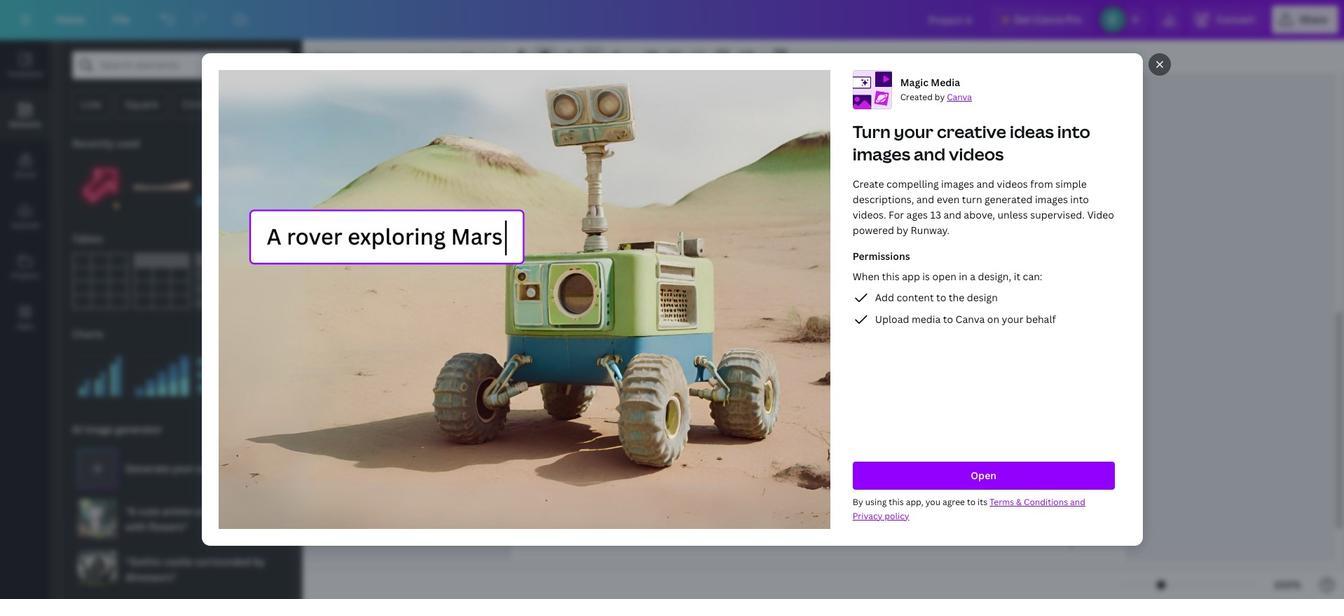 Task type: vqa. For each thing, say whether or not it's contained in the screenshot.
bottommost creative
yes



Task type: locate. For each thing, give the bounding box(es) containing it.
all for recently used
[[271, 138, 280, 150]]

0 vertical spatial group
[[431, 46, 505, 68]]

3 see from the top
[[254, 329, 269, 341]]

get
[[1015, 13, 1032, 26]]

0 horizontal spatial on
[[915, 54, 931, 72]]

and right fun
[[659, 54, 682, 72]]

your down the three
[[894, 120, 934, 143]]

1 horizontal spatial on
[[988, 313, 1000, 326]]

1 vertical spatial content
[[897, 291, 934, 304]]

2 horizontal spatial can
[[716, 166, 738, 184]]

0 vertical spatial from
[[979, 32, 1007, 49]]

canva up the start. in the top of the page
[[1034, 13, 1064, 26]]

0 horizontal spatial creative
[[685, 54, 732, 72]]

1 vertical spatial be
[[742, 166, 757, 184]]

this
[[882, 270, 900, 283], [889, 496, 904, 508]]

into right ideas
[[1058, 120, 1091, 143]]

add
[[875, 291, 895, 304]]

0 vertical spatial creative
[[685, 54, 732, 72]]

and down there
[[767, 122, 790, 139]]

a left design,
[[970, 270, 976, 283]]

this for app,
[[889, 496, 904, 508]]

into inside turn your creative ideas into images and videos
[[1058, 120, 1091, 143]]

forest
[[230, 505, 259, 518]]

creative down writing at the right top of page
[[685, 54, 732, 72]]

canva
[[1034, 13, 1064, 26], [947, 91, 972, 103], [956, 313, 985, 326]]

including
[[758, 77, 814, 94]]

by down "for"
[[897, 224, 909, 237]]

0 horizontal spatial is
[[890, 189, 899, 206]]

see for recently used
[[254, 138, 269, 150]]

0 vertical spatial you're
[[576, 32, 613, 49]]

1 horizontal spatial content
[[897, 291, 934, 304]]

content down app
[[897, 291, 934, 304]]

1 horizontal spatial by
[[897, 224, 909, 237]]

1 vertical spatial videos
[[997, 178, 1028, 191]]

1 horizontal spatial from
[[1031, 178, 1054, 191]]

0 horizontal spatial images
[[853, 143, 911, 166]]

Design title text field
[[918, 6, 985, 34]]

the right for
[[602, 99, 622, 117]]

1 horizontal spatial can
[[660, 234, 682, 251]]

letter left yourself,
[[735, 32, 765, 49]]

and
[[659, 54, 682, 72], [976, 77, 999, 94], [767, 122, 790, 139], [914, 143, 946, 166], [977, 178, 995, 191], [917, 193, 935, 206], [944, 208, 962, 222], [902, 256, 925, 274], [1071, 496, 1086, 508]]

you right app,
[[926, 496, 941, 508]]

a down parts
[[761, 234, 768, 251]]

into right the divided
[[676, 77, 699, 94]]

is inside your letter's introduction can be a brief greeting, a few polite statements, or a background of why you're writing. the main paragraph is the bulk of your letter, containing the most important parts of your message. finally, the conclusion sums up all your ideas. it can also include a closing statement or salutation. no matter what reason you have behind writing, it's best to be organized and plan the contents of your letter before sending it out.
[[890, 189, 899, 206]]

you're inside if you're thinking of writing a letter yourself, make your intentions clear from the start. you can be fun and creative or straightforward, depending on your needs. most letters are divided into sections, including the date, recipient's name, and salutations. as for the main content of your letter, there are often three main parts: the introduction, the main paragraph, and the conclusion.
[[576, 32, 613, 49]]

templates
[[8, 69, 43, 79]]

0 vertical spatial content
[[658, 99, 704, 117]]

0 horizontal spatial letter
[[596, 279, 626, 296]]

by
[[935, 91, 945, 103], [897, 224, 909, 237], [253, 555, 265, 569]]

videos inside create compelling images and videos from simple descriptions, and even turn generated images into videos. for ages 13 and above, unless supervised. video powered by runway.
[[997, 178, 1028, 191]]

3 see all button from the top
[[252, 320, 282, 349]]

this up policy
[[889, 496, 904, 508]]

a left few
[[857, 166, 864, 184]]

the right parts:
[[981, 99, 1001, 117]]

often
[[844, 99, 875, 117]]

introduction,
[[566, 122, 642, 139]]

turn
[[962, 193, 983, 206]]

line button
[[72, 90, 110, 119]]

you're up important
[[682, 189, 718, 206]]

main inside your letter's introduction can be a brief greeting, a few polite statements, or a background of why you're writing. the main paragraph is the bulk of your letter, containing the most important parts of your message. finally, the conclusion sums up all your ideas. it can also include a closing statement or salutation. no matter what reason you have behind writing, it's best to be organized and plan the contents of your letter before sending it out.
[[793, 189, 822, 206]]

the left date,
[[817, 77, 837, 94]]

content inside if you're thinking of writing a letter yourself, make your intentions clear from the start. you can be fun and creative or straightforward, depending on your needs. most letters are divided into sections, including the date, recipient's name, and salutations. as for the main content of your letter, there are often three main parts: the introduction, the main paragraph, and the conclusion.
[[658, 99, 704, 117]]

1 horizontal spatial in
[[959, 270, 968, 283]]

1 vertical spatial in
[[211, 505, 220, 518]]

your up closing
[[796, 211, 822, 229]]

sections,
[[702, 77, 755, 94]]

letters
[[566, 77, 603, 94]]

0 vertical spatial see all button
[[252, 130, 282, 158]]

see all for recently used
[[254, 138, 280, 150]]

creative down parts:
[[937, 120, 1007, 143]]

1 vertical spatial you're
[[682, 189, 718, 206]]

ai
[[72, 423, 82, 436]]

0 horizontal spatial you
[[609, 256, 631, 274]]

can right you
[[592, 54, 614, 72]]

image
[[84, 423, 113, 436]]

statement
[[817, 234, 876, 251]]

on
[[915, 54, 931, 72], [988, 313, 1000, 326]]

can right it
[[660, 234, 682, 251]]

videos up generated at the right of page
[[997, 178, 1028, 191]]

canva link
[[947, 91, 972, 103]]

1 vertical spatial are
[[822, 99, 841, 117]]

1 horizontal spatial it
[[1014, 270, 1021, 283]]

your up paragraph,
[[722, 99, 748, 117]]

0 horizontal spatial letter,
[[751, 99, 784, 117]]

2 vertical spatial can
[[660, 234, 682, 251]]

clear
[[947, 32, 976, 49]]

all inside your letter's introduction can be a brief greeting, a few polite statements, or a background of why you're writing. the main paragraph is the bulk of your letter, containing the most important parts of your message. finally, the conclusion sums up all your ideas. it can also include a closing statement or salutation. no matter what reason you have behind writing, it's best to be organized and plan the contents of your letter before sending it out.
[[566, 234, 579, 251]]

list
[[853, 290, 1115, 328]]

0 horizontal spatial are
[[607, 77, 625, 94]]

1 vertical spatial on
[[988, 313, 1000, 326]]

1 horizontal spatial letter,
[[997, 189, 1030, 206]]

on down design
[[988, 313, 1000, 326]]

into down simple
[[1071, 193, 1089, 206]]

0 vertical spatial letter
[[735, 32, 765, 49]]

0 vertical spatial this
[[882, 270, 900, 283]]

your up the media
[[934, 54, 960, 72]]

intentions
[[885, 32, 944, 49]]

by right surrounded
[[253, 555, 265, 569]]

&
[[1017, 496, 1022, 508]]

open
[[971, 469, 997, 482]]

2 horizontal spatial or
[[999, 166, 1011, 184]]

2 vertical spatial or
[[880, 234, 891, 251]]

generate
[[126, 462, 170, 475]]

or up sections,
[[736, 54, 748, 72]]

this left app
[[882, 270, 900, 283]]

content down the divided
[[658, 99, 704, 117]]

by inside magic media created by canva
[[935, 91, 945, 103]]

0 horizontal spatial group
[[72, 158, 129, 214]]

"gothic castle surrounded by dinosaurs"
[[126, 555, 265, 584]]

0 vertical spatial on
[[915, 54, 931, 72]]

can inside if you're thinking of writing a letter yourself, make your intentions clear from the start. you can be fun and creative or straightforward, depending on your needs. most letters are divided into sections, including the date, recipient's name, and salutations. as for the main content of your letter, there are often three main parts: the introduction, the main paragraph, and the conclusion.
[[592, 54, 614, 72]]

0 horizontal spatial from
[[979, 32, 1007, 49]]

2 see from the top
[[254, 234, 269, 245]]

0 horizontal spatial or
[[736, 54, 748, 72]]

it
[[649, 234, 657, 251]]

2 see all from the top
[[254, 234, 280, 245]]

if
[[566, 32, 573, 49]]

this for app
[[882, 270, 900, 283]]

media
[[912, 313, 941, 326]]

0 vertical spatial be
[[617, 54, 633, 72]]

a inside if you're thinking of writing a letter yourself, make your intentions clear from the start. you can be fun and creative or straightforward, depending on your needs. most letters are divided into sections, including the date, recipient's name, and salutations. as for the main content of your letter, there are often three main parts: the introduction, the main paragraph, and the conclusion.
[[724, 32, 731, 49]]

2 horizontal spatial images
[[1035, 193, 1068, 206]]

and inside terms & conditions and privacy policy
[[1071, 496, 1086, 508]]

into
[[676, 77, 699, 94], [1058, 120, 1091, 143], [1071, 193, 1089, 206]]

tables button
[[71, 225, 104, 253]]

1 vertical spatial see all
[[254, 234, 280, 245]]

2 horizontal spatial be
[[821, 256, 837, 274]]

organized
[[840, 256, 899, 274]]

all
[[271, 138, 280, 150], [271, 234, 280, 245], [566, 234, 579, 251], [271, 329, 280, 341]]

out.
[[734, 279, 756, 296]]

and inside your letter's introduction can be a brief greeting, a few polite statements, or a background of why you're writing. the main paragraph is the bulk of your letter, containing the most important parts of your message. finally, the conclusion sums up all your ideas. it can also include a closing statement or salutation. no matter what reason you have behind writing, it's best to be organized and plan the contents of your letter before sending it out.
[[902, 256, 925, 274]]

from up needs.
[[979, 32, 1007, 49]]

images up 'supervised.'
[[1035, 193, 1068, 206]]

created
[[901, 91, 933, 103]]

group
[[431, 46, 505, 68], [72, 158, 129, 214]]

projects
[[11, 271, 39, 280]]

0 vertical spatial see all
[[254, 138, 280, 150]]

canva down the media
[[947, 91, 972, 103]]

0 vertical spatial canva
[[1034, 13, 1064, 26]]

0 vertical spatial images
[[853, 143, 911, 166]]

3 see all from the top
[[254, 329, 280, 341]]

a inside permissions when this app is open in a design, it can:
[[970, 270, 976, 283]]

by for magic media created by canva
[[935, 91, 945, 103]]

is right app
[[923, 270, 930, 283]]

2 vertical spatial see all
[[254, 329, 280, 341]]

2 horizontal spatial by
[[935, 91, 945, 103]]

1 horizontal spatial images
[[942, 178, 975, 191]]

0 horizontal spatial you're
[[576, 32, 613, 49]]

the up the ages
[[902, 189, 922, 206]]

images up "even"
[[942, 178, 975, 191]]

the up upload media to canva on your behalf
[[949, 291, 965, 304]]

0 horizontal spatial can
[[592, 54, 614, 72]]

tables
[[72, 232, 103, 245]]

by down the media
[[935, 91, 945, 103]]

0 horizontal spatial be
[[617, 54, 633, 72]]

4 add this table to the canvas image from the left
[[257, 253, 313, 309]]

in right the open on the top right of page
[[959, 270, 968, 283]]

are right letters
[[607, 77, 625, 94]]

and up polite
[[914, 143, 946, 166]]

list containing add content to the design
[[853, 290, 1115, 328]]

and down needs.
[[976, 77, 999, 94]]

1 see from the top
[[254, 138, 269, 150]]

1 horizontal spatial letter
[[735, 32, 765, 49]]

charts button
[[71, 320, 105, 349]]

uploads button
[[0, 191, 50, 242]]

1 horizontal spatial or
[[880, 234, 891, 251]]

and inside turn your creative ideas into images and videos
[[914, 143, 946, 166]]

to
[[806, 256, 818, 274], [937, 291, 947, 304], [944, 313, 954, 326], [967, 496, 976, 508]]

1 vertical spatial see all button
[[252, 225, 282, 253]]

this inside permissions when this app is open in a design, it can:
[[882, 270, 900, 283]]

and right conditions
[[1071, 496, 1086, 508]]

fun
[[636, 54, 656, 72]]

there
[[787, 99, 819, 117]]

0 horizontal spatial by
[[253, 555, 265, 569]]

letter down reason
[[596, 279, 626, 296]]

1 vertical spatial creative
[[937, 120, 1007, 143]]

0 vertical spatial you
[[609, 256, 631, 274]]

you
[[609, 256, 631, 274], [926, 496, 941, 508]]

parts
[[749, 211, 779, 229]]

0 horizontal spatial in
[[211, 505, 220, 518]]

0 vertical spatial in
[[959, 270, 968, 283]]

be inside if you're thinking of writing a letter yourself, make your intentions clear from the start. you can be fun and creative or straightforward, depending on your needs. most letters are divided into sections, including the date, recipient's name, and salutations. as for the main content of your letter, there are often three main parts: the introduction, the main paragraph, and the conclusion.
[[617, 54, 633, 72]]

from inside create compelling images and videos from simple descriptions, and even turn generated images into videos. for ages 13 and above, unless supervised. video powered by runway.
[[1031, 178, 1054, 191]]

0 vertical spatial are
[[607, 77, 625, 94]]

0 vertical spatial videos
[[949, 143, 1004, 166]]

you inside your letter's introduction can be a brief greeting, a few polite statements, or a background of why you're writing. the main paragraph is the bulk of your letter, containing the most important parts of your message. finally, the conclusion sums up all your ideas. it can also include a closing statement or salutation. no matter what reason you have behind writing, it's best to be organized and plan the contents of your letter before sending it out.
[[609, 256, 631, 274]]

1 vertical spatial is
[[923, 270, 930, 283]]

and up turn at the right top of page
[[977, 178, 995, 191]]

rectangle
[[275, 97, 322, 111]]

canva inside magic media created by canva
[[947, 91, 972, 103]]

0 vertical spatial letter,
[[751, 99, 784, 117]]

2 vertical spatial by
[[253, 555, 265, 569]]

letter, inside if you're thinking of writing a letter yourself, make your intentions clear from the start. you can be fun and creative or straightforward, depending on your needs. most letters are divided into sections, including the date, recipient's name, and salutations. as for the main content of your letter, there are often three main parts: the introduction, the main paragraph, and the conclusion.
[[751, 99, 784, 117]]

0 vertical spatial can
[[592, 54, 614, 72]]

most
[[1006, 54, 1035, 72]]

1 vertical spatial letter,
[[997, 189, 1030, 206]]

supervised.
[[1031, 208, 1085, 222]]

the down get
[[1009, 32, 1029, 49]]

circle
[[182, 97, 210, 111]]

or up organized
[[880, 234, 891, 251]]

2 vertical spatial see
[[254, 329, 269, 341]]

simple
[[1056, 178, 1087, 191]]

behalf
[[1026, 313, 1056, 326]]

name,
[[937, 77, 973, 94]]

the inside list
[[949, 291, 965, 304]]

1 horizontal spatial you're
[[682, 189, 718, 206]]

it inside your letter's introduction can be a brief greeting, a few polite statements, or a background of why you're writing. the main paragraph is the bulk of your letter, containing the most important parts of your message. finally, the conclusion sums up all your ideas. it can also include a closing statement or salutation. no matter what reason you have behind writing, it's best to be organized and plan the contents of your letter before sending it out.
[[723, 279, 730, 296]]

is up "for"
[[890, 189, 899, 206]]

in right the cat
[[211, 505, 220, 518]]

main down the divided
[[626, 99, 654, 117]]

images up few
[[853, 143, 911, 166]]

letter,
[[751, 99, 784, 117], [997, 189, 1030, 206]]

for
[[889, 208, 904, 222]]

1 vertical spatial see
[[254, 234, 269, 245]]

2 vertical spatial see all button
[[252, 320, 282, 349]]

by inside create compelling images and videos from simple descriptions, and even turn generated images into videos. for ages 13 and above, unless supervised. video powered by runway.
[[897, 224, 909, 237]]

1 vertical spatial or
[[999, 166, 1011, 184]]

1 vertical spatial canva
[[947, 91, 972, 103]]

of
[[667, 32, 678, 49], [707, 99, 719, 117], [641, 189, 653, 206], [953, 189, 964, 206], [782, 211, 793, 229], [1036, 256, 1048, 274]]

recently
[[72, 137, 114, 150]]

cat
[[194, 505, 209, 518]]

you down ideas.
[[609, 256, 631, 274]]

in inside permissions when this app is open in a design, it can:
[[959, 270, 968, 283]]

castle
[[164, 555, 193, 569]]

it left can:
[[1014, 270, 1021, 283]]

can up writing.
[[716, 166, 738, 184]]

are left often
[[822, 99, 841, 117]]

is
[[890, 189, 899, 206], [923, 270, 930, 283]]

0 horizontal spatial content
[[658, 99, 704, 117]]

parts:
[[945, 99, 978, 117]]

it
[[1014, 270, 1021, 283], [723, 279, 730, 296]]

and down "even"
[[944, 208, 962, 222]]

1 see all button from the top
[[252, 130, 282, 158]]

1 horizontal spatial creative
[[937, 120, 1007, 143]]

recipient's
[[873, 77, 934, 94]]

2 vertical spatial into
[[1071, 193, 1089, 206]]

abstract border image
[[134, 158, 190, 214]]

of left "why"
[[641, 189, 653, 206]]

content
[[658, 99, 704, 117], [897, 291, 934, 304]]

three
[[878, 99, 910, 117]]

from left simple
[[1031, 178, 1054, 191]]

0 vertical spatial is
[[890, 189, 899, 206]]

videos up statements,
[[949, 143, 1004, 166]]

2 vertical spatial canva
[[956, 313, 985, 326]]

you're right the if
[[576, 32, 613, 49]]

see for charts
[[254, 329, 269, 341]]

reason
[[566, 256, 607, 274]]

1 vertical spatial this
[[889, 496, 904, 508]]

2 vertical spatial images
[[1035, 193, 1068, 206]]

main down magic
[[913, 99, 942, 117]]

on up magic
[[915, 54, 931, 72]]

be down the statement
[[821, 256, 837, 274]]

by inside "gothic castle surrounded by dinosaurs"
[[253, 555, 265, 569]]

add this table to the canvas image
[[72, 253, 128, 309], [134, 253, 190, 309], [196, 253, 252, 309], [257, 253, 313, 309]]

upload
[[875, 313, 910, 326]]

get canva pro
[[1015, 13, 1083, 26]]

letter, down including
[[751, 99, 784, 117]]

letter, up unless
[[997, 189, 1030, 206]]

a left forest
[[222, 505, 228, 518]]

a left brief
[[760, 166, 767, 184]]

1 see all from the top
[[254, 138, 280, 150]]

1 horizontal spatial group
[[431, 46, 505, 68]]

app,
[[906, 496, 924, 508]]

1 vertical spatial you
[[926, 496, 941, 508]]

0 horizontal spatial it
[[723, 279, 730, 296]]

cute
[[138, 505, 160, 518]]

terms & conditions and privacy policy
[[853, 496, 1086, 522]]

Search elements search field
[[100, 52, 263, 79]]

1 vertical spatial letter
[[596, 279, 626, 296]]

to inside your letter's introduction can be a brief greeting, a few polite statements, or a background of why you're writing. the main paragraph is the bulk of your letter, containing the most important parts of your message. finally, the conclusion sums up all your ideas. it can also include a closing statement or salutation. no matter what reason you have behind writing, it's best to be organized and plan the contents of your letter before sending it out.
[[806, 256, 818, 274]]

see all button for recently used
[[252, 130, 282, 158]]

are
[[607, 77, 625, 94], [822, 99, 841, 117]]

0 vertical spatial or
[[736, 54, 748, 72]]

turn your creative ideas into images and videos
[[853, 120, 1091, 166]]

be up writing.
[[742, 166, 757, 184]]

of right bulk
[[953, 189, 964, 206]]

it left out.
[[723, 279, 730, 296]]

your down containing
[[582, 234, 608, 251]]

into inside create compelling images and videos from simple descriptions, and even turn generated images into videos. for ages 13 and above, unless supervised. video powered by runway.
[[1071, 193, 1089, 206]]

can:
[[1023, 270, 1043, 283]]

the
[[1009, 32, 1029, 49], [817, 77, 837, 94], [602, 99, 622, 117], [981, 99, 1001, 117], [645, 122, 665, 139], [793, 122, 813, 139], [902, 189, 922, 206], [632, 211, 652, 229], [928, 211, 947, 229], [957, 256, 977, 274], [949, 291, 965, 304]]

also
[[686, 234, 709, 251]]

1 vertical spatial images
[[942, 178, 975, 191]]

main right the
[[793, 189, 822, 206]]

to right best
[[806, 256, 818, 274]]

1 vertical spatial into
[[1058, 120, 1091, 143]]

13
[[931, 208, 942, 222]]

and down salutation.
[[902, 256, 925, 274]]

2 see all button from the top
[[252, 225, 282, 253]]

be left fun
[[617, 54, 633, 72]]

1 vertical spatial can
[[716, 166, 738, 184]]

0 vertical spatial into
[[676, 77, 699, 94]]

terms & conditions and privacy policy link
[[853, 496, 1086, 522]]

all for tables
[[271, 234, 280, 245]]

1 vertical spatial from
[[1031, 178, 1054, 191]]

main menu bar
[[0, 0, 1345, 40]]

0 vertical spatial by
[[935, 91, 945, 103]]

conclusion
[[951, 211, 1016, 229]]

1 vertical spatial group
[[72, 158, 129, 214]]

2 vertical spatial be
[[821, 256, 837, 274]]

canva down design
[[956, 313, 985, 326]]

1 horizontal spatial is
[[923, 270, 930, 283]]

or up generated at the right of page
[[999, 166, 1011, 184]]

0 vertical spatial see
[[254, 138, 269, 150]]

turn
[[853, 120, 891, 143]]

start.
[[1033, 32, 1062, 49]]

1 horizontal spatial you
[[926, 496, 941, 508]]

1 vertical spatial by
[[897, 224, 909, 237]]

from
[[979, 32, 1007, 49], [1031, 178, 1054, 191]]

side panel tab list
[[0, 40, 50, 343]]

a right writing at the right top of page
[[724, 32, 731, 49]]

generated
[[985, 193, 1033, 206]]

it inside permissions when this app is open in a design, it can:
[[1014, 270, 1021, 283]]

see all button for tables
[[252, 225, 282, 253]]



Task type: describe. For each thing, give the bounding box(es) containing it.
your up above,
[[967, 189, 993, 206]]

message.
[[826, 211, 881, 229]]

your up "depending"
[[856, 32, 882, 49]]

videos inside turn your creative ideas into images and videos
[[949, 143, 1004, 166]]

charts
[[72, 327, 104, 341]]

the down there
[[793, 122, 813, 139]]

the
[[767, 189, 790, 206]]

runway.
[[911, 224, 950, 237]]

your down reason
[[566, 279, 592, 296]]

the down no
[[957, 256, 977, 274]]

is inside permissions when this app is open in a design, it can:
[[923, 270, 930, 283]]

your inside turn your creative ideas into images and videos
[[894, 120, 934, 143]]

"gothic
[[126, 555, 162, 569]]

the down bulk
[[928, 211, 947, 229]]

needs.
[[963, 54, 1003, 72]]

permissions
[[853, 250, 911, 263]]

using
[[866, 496, 887, 508]]

content inside list
[[897, 291, 934, 304]]

your letter's introduction can be a brief greeting, a few polite statements, or a background of why you're writing. the main paragraph is the bulk of your letter, containing the most important parts of your message. finally, the conclusion sums up all your ideas. it can also include a closing statement or salutation. no matter what reason you have behind writing, it's best to be organized and plan the contents of your letter before sending it out.
[[566, 166, 1073, 296]]

to right media
[[944, 313, 954, 326]]

most
[[656, 211, 684, 229]]

video
[[1088, 208, 1115, 222]]

your left own
[[172, 462, 194, 475]]

you're inside your letter's introduction can be a brief greeting, a few polite statements, or a background of why you're writing. the main paragraph is the bulk of your letter, containing the most important parts of your message. finally, the conclusion sums up all your ideas. it can also include a closing statement or salutation. no matter what reason you have behind writing, it's best to be organized and plan the contents of your letter before sending it out.
[[682, 189, 718, 206]]

recently used button
[[71, 130, 141, 158]]

main up introduction
[[668, 122, 697, 139]]

elements
[[9, 119, 41, 129]]

videos.
[[853, 208, 887, 222]]

on inside list
[[988, 313, 1000, 326]]

a inside "a cute anime cat in a forest with flowers"
[[222, 505, 228, 518]]

get canva pro button
[[991, 6, 1094, 34]]

letter, inside your letter's introduction can be a brief greeting, a few polite statements, or a background of why you're writing. the main paragraph is the bulk of your letter, containing the most important parts of your message. finally, the conclusion sums up all your ideas. it can also include a closing statement or salutation. no matter what reason you have behind writing, it's best to be organized and plan the contents of your letter before sending it out.
[[997, 189, 1030, 206]]

apps
[[17, 321, 34, 331]]

see for tables
[[254, 234, 269, 245]]

salutations.
[[1003, 77, 1069, 94]]

magic media created by canva
[[901, 76, 972, 103]]

agree
[[943, 496, 965, 508]]

line
[[81, 97, 101, 111]]

creative inside if you're thinking of writing a letter yourself, make your intentions clear from the start. you can be fun and creative or straightforward, depending on your needs. most letters are divided into sections, including the date, recipient's name, and salutations. as for the main content of your letter, there are often three main parts: the introduction, the main paragraph, and the conclusion.
[[685, 54, 732, 72]]

creative inside turn your creative ideas into images and videos
[[937, 120, 1007, 143]]

box button
[[224, 90, 260, 119]]

powered
[[853, 224, 895, 237]]

if you're thinking of writing a letter yourself, make your intentions clear from the start. you can be fun and creative or straightforward, depending on your needs. most letters are divided into sections, including the date, recipient's name, and salutations. as for the main content of your letter, there are often three main parts: the introduction, the main paragraph, and the conclusion.
[[566, 32, 1072, 139]]

containing
[[566, 211, 630, 229]]

uploads
[[11, 220, 39, 230]]

into inside if you're thinking of writing a letter yourself, make your intentions clear from the start. you can be fun and creative or straightforward, depending on your needs. most letters are divided into sections, including the date, recipient's name, and salutations. as for the main content of your letter, there are often three main parts: the introduction, the main paragraph, and the conclusion.
[[676, 77, 699, 94]]

bulk
[[925, 189, 950, 206]]

before
[[630, 279, 669, 296]]

1 horizontal spatial be
[[742, 166, 757, 184]]

media
[[931, 76, 961, 89]]

create
[[853, 178, 884, 191]]

divided
[[629, 77, 673, 94]]

the down the divided
[[645, 122, 665, 139]]

a up generated at the right of page
[[1014, 166, 1021, 184]]

introduction
[[640, 166, 713, 184]]

important
[[688, 211, 745, 229]]

1 horizontal spatial are
[[822, 99, 841, 117]]

add content to the design
[[875, 291, 998, 304]]

to down the open on the top right of page
[[937, 291, 947, 304]]

generate your own
[[126, 462, 216, 475]]

recently used
[[72, 137, 140, 150]]

used
[[117, 137, 140, 150]]

generator
[[115, 423, 162, 436]]

surrounded
[[195, 555, 251, 569]]

straightforward,
[[751, 54, 843, 72]]

from inside if you're thinking of writing a letter yourself, make your intentions clear from the start. you can be fun and creative or straightforward, depending on your needs. most letters are divided into sections, including the date, recipient's name, and salutations. as for the main content of your letter, there are often three main parts: the introduction, the main paragraph, and the conclusion.
[[979, 32, 1007, 49]]

why
[[656, 189, 679, 206]]

even
[[937, 193, 960, 206]]

polite
[[890, 166, 924, 184]]

brand button
[[0, 141, 50, 191]]

of up closing
[[782, 211, 793, 229]]

"a cute anime cat in a forest with flowers"
[[126, 505, 259, 534]]

background
[[566, 189, 638, 206]]

magic
[[901, 76, 929, 89]]

create compelling images and videos from simple descriptions, and even turn generated images into videos. for ages 13 and above, unless supervised. video powered by runway.
[[853, 178, 1115, 237]]

on inside if you're thinking of writing a letter yourself, make your intentions clear from the start. you can be fun and creative or straightforward, depending on your needs. most letters are divided into sections, including the date, recipient's name, and salutations. as for the main content of your letter, there are often three main parts: the introduction, the main paragraph, and the conclusion.
[[915, 54, 931, 72]]

to left its
[[967, 496, 976, 508]]

salutation.
[[895, 234, 955, 251]]

or inside if you're thinking of writing a letter yourself, make your intentions clear from the start. you can be fun and creative or straightforward, depending on your needs. most letters are divided into sections, including the date, recipient's name, and salutations. as for the main content of your letter, there are often three main parts: the introduction, the main paragraph, and the conclusion.
[[736, 54, 748, 72]]

see all for charts
[[254, 329, 280, 341]]

conditions
[[1024, 496, 1069, 508]]

apps button
[[0, 292, 50, 343]]

policy
[[885, 510, 910, 522]]

canva inside button
[[1034, 13, 1064, 26]]

your left behalf
[[1002, 313, 1024, 326]]

statements,
[[927, 166, 996, 184]]

matter
[[979, 234, 1018, 251]]

your
[[566, 166, 593, 184]]

see all for tables
[[254, 234, 280, 245]]

it's
[[758, 256, 774, 274]]

thinking
[[616, 32, 664, 49]]

neon red 3d isometric right arrow image
[[72, 158, 129, 214]]

canva inside list
[[956, 313, 985, 326]]

what
[[1021, 234, 1049, 251]]

hide image
[[302, 286, 311, 353]]

of down sections,
[[707, 99, 719, 117]]

see all button for charts
[[252, 320, 282, 349]]

templates button
[[0, 40, 50, 90]]

upload media to canva on your behalf
[[875, 313, 1056, 326]]

depending
[[846, 54, 912, 72]]

of left writing at the right top of page
[[667, 32, 678, 49]]

of down what
[[1036, 256, 1048, 274]]

letter inside if you're thinking of writing a letter yourself, make your intentions clear from the start. you can be fun and creative or straightforward, depending on your needs. most letters are divided into sections, including the date, recipient's name, and salutations. as for the main content of your letter, there are often three main parts: the introduction, the main paragraph, and the conclusion.
[[735, 32, 765, 49]]

as
[[566, 99, 581, 117]]

elements button
[[0, 90, 50, 141]]

design
[[967, 291, 998, 304]]

by using this app, you agree to its
[[853, 496, 990, 508]]

circle button
[[173, 90, 219, 119]]

sending
[[672, 279, 720, 296]]

design,
[[978, 270, 1012, 283]]

open button
[[853, 462, 1115, 490]]

writing,
[[712, 256, 755, 274]]

contents
[[980, 256, 1033, 274]]

images inside turn your creative ideas into images and videos
[[853, 143, 911, 166]]

behind
[[667, 256, 709, 274]]

2 add this table to the canvas image from the left
[[134, 253, 190, 309]]

brief
[[771, 166, 797, 184]]

open
[[933, 270, 957, 283]]

3 add this table to the canvas image from the left
[[196, 253, 252, 309]]

up
[[1054, 211, 1070, 229]]

brand
[[15, 170, 36, 180]]

1 add this table to the canvas image from the left
[[72, 253, 128, 309]]

pro
[[1066, 13, 1083, 26]]

and up the ages
[[917, 193, 935, 206]]

the up it
[[632, 211, 652, 229]]

no
[[959, 234, 976, 251]]

best
[[777, 256, 803, 274]]

in inside "a cute anime cat in a forest with flowers"
[[211, 505, 220, 518]]

all for charts
[[271, 329, 280, 341]]

letter inside your letter's introduction can be a brief greeting, a few polite statements, or a background of why you're writing. the main paragraph is the bulk of your letter, containing the most important parts of your message. finally, the conclusion sums up all your ideas. it can also include a closing statement or salutation. no matter what reason you have behind writing, it's best to be organized and plan the contents of your letter before sending it out.
[[596, 279, 626, 296]]

by for "gothic castle surrounded by dinosaurs"
[[253, 555, 265, 569]]



